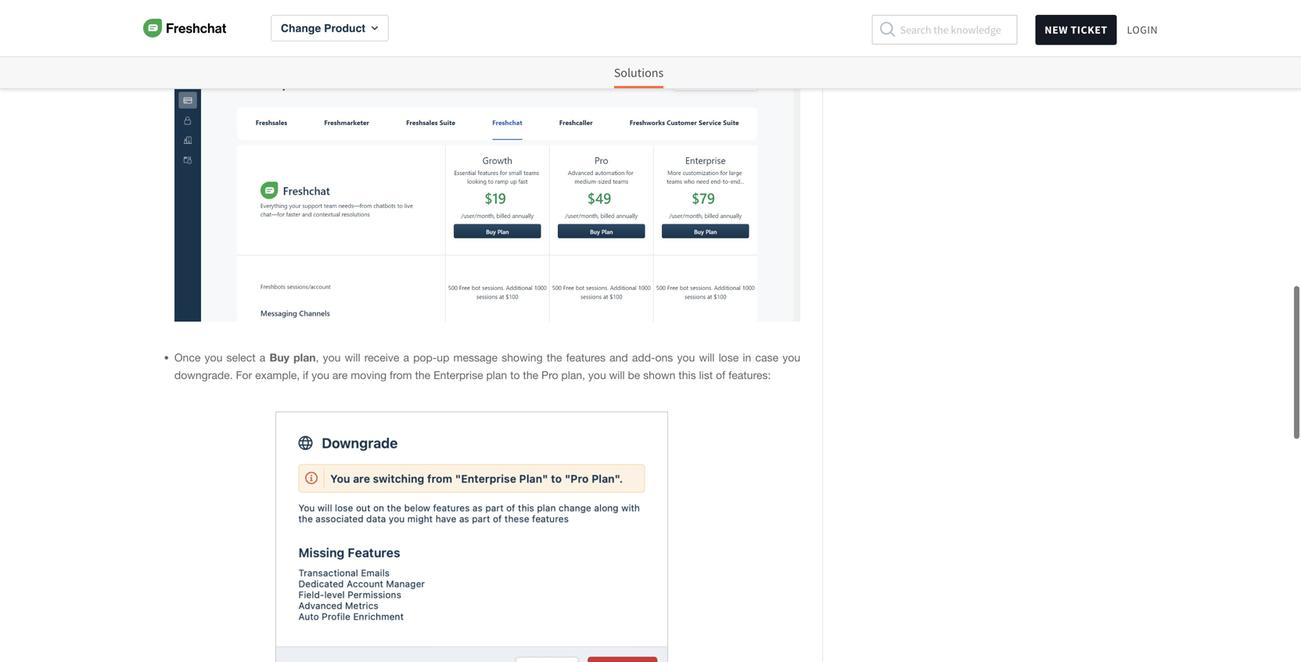 Task type: describe. For each thing, give the bounding box(es) containing it.
lose
[[719, 351, 739, 364]]

for example, if you are moving from the enterprise plan to the pro plan, you will be shown this list of features:
[[236, 369, 771, 382]]

message
[[453, 351, 498, 364]]

for
[[236, 369, 252, 382]]

you right case
[[783, 351, 800, 364]]

in
[[743, 351, 751, 364]]

new ticket
[[1045, 23, 1108, 37]]

from
[[390, 369, 412, 382]]

,
[[316, 351, 319, 364]]

select
[[227, 351, 256, 364]]

to
[[510, 369, 520, 382]]

a inside the , you will receive a pop-up message showing the features and add-ons you will lose in case you downgrade.
[[403, 351, 409, 364]]

login link
[[1127, 14, 1158, 45]]

you up downgrade.
[[205, 351, 222, 364]]

showing
[[502, 351, 543, 364]]

this
[[679, 369, 696, 382]]

0 vertical spatial plan
[[293, 351, 316, 364]]

receive
[[364, 351, 399, 364]]

new ticket link
[[1035, 15, 1117, 45]]

buy
[[270, 351, 289, 364]]

1 a from the left
[[260, 351, 265, 364]]

are
[[332, 369, 348, 382]]

1 horizontal spatial the
[[523, 369, 538, 382]]

features
[[566, 351, 606, 364]]

Search the knowledge base text field
[[872, 15, 1017, 45]]

will for of
[[609, 369, 625, 382]]

you right ,
[[323, 351, 341, 364]]

be
[[628, 369, 640, 382]]

solutions
[[614, 65, 664, 81]]

will for downgrade.
[[699, 351, 715, 364]]

login
[[1127, 23, 1158, 37]]

0 horizontal spatial the
[[415, 369, 430, 382]]

new
[[1045, 23, 1068, 37]]

and
[[610, 351, 628, 364]]

once
[[174, 351, 201, 364]]



Task type: locate. For each thing, give the bounding box(es) containing it.
will left be
[[609, 369, 625, 382]]

you
[[205, 351, 222, 364], [323, 351, 341, 364], [677, 351, 695, 364], [783, 351, 800, 364], [312, 369, 329, 382], [588, 369, 606, 382]]

add-
[[632, 351, 655, 364]]

1 horizontal spatial will
[[609, 369, 625, 382]]

ons
[[655, 351, 673, 364]]

case
[[755, 351, 778, 364]]

a up from
[[403, 351, 409, 364]]

solutions link
[[614, 57, 664, 88]]

0 horizontal spatial plan
[[293, 351, 316, 364]]

will
[[345, 351, 360, 364], [699, 351, 715, 364], [609, 369, 625, 382]]

the
[[547, 351, 562, 364], [415, 369, 430, 382], [523, 369, 538, 382]]

list
[[699, 369, 713, 382]]

ticket
[[1071, 23, 1108, 37]]

moving
[[351, 369, 387, 382]]

up
[[437, 351, 449, 364]]

plan left to
[[486, 369, 507, 382]]

enterprise
[[433, 369, 483, 382]]

pop-
[[413, 351, 437, 364]]

change product
[[281, 22, 365, 34]]

if
[[303, 369, 308, 382]]

example,
[[255, 369, 300, 382]]

pro
[[541, 369, 558, 382]]

product
[[324, 22, 365, 34]]

plan
[[293, 351, 316, 364], [486, 369, 507, 382]]

1 vertical spatial plan
[[486, 369, 507, 382]]

change
[[281, 22, 321, 34]]

2 a from the left
[[403, 351, 409, 364]]

you up this
[[677, 351, 695, 364]]

downgrade.
[[174, 369, 233, 382]]

shown
[[643, 369, 676, 382]]

will up are on the bottom left of the page
[[345, 351, 360, 364]]

you down features
[[588, 369, 606, 382]]

plan up if
[[293, 351, 316, 364]]

the right to
[[523, 369, 538, 382]]

once you select a buy plan
[[174, 351, 316, 364]]

1 horizontal spatial plan
[[486, 369, 507, 382]]

plan,
[[561, 369, 585, 382]]

, you will receive a pop-up message showing the features and add-ons you will lose in case you downgrade.
[[174, 351, 800, 382]]

a left buy
[[260, 351, 265, 364]]

of
[[716, 369, 725, 382]]

the up pro
[[547, 351, 562, 364]]

the down pop- at the left bottom of the page
[[415, 369, 430, 382]]

2 horizontal spatial the
[[547, 351, 562, 364]]

will up list
[[699, 351, 715, 364]]

features:
[[728, 369, 771, 382]]

2 horizontal spatial will
[[699, 351, 715, 364]]

0 horizontal spatial will
[[345, 351, 360, 364]]

0 horizontal spatial a
[[260, 351, 265, 364]]

1 horizontal spatial a
[[403, 351, 409, 364]]

a
[[260, 351, 265, 364], [403, 351, 409, 364]]

search image
[[880, 22, 895, 38]]

you right if
[[312, 369, 329, 382]]

the inside the , you will receive a pop-up message showing the features and add-ons you will lose in case you downgrade.
[[547, 351, 562, 364]]



Task type: vqa. For each thing, say whether or not it's contained in the screenshot.
will to the middle
yes



